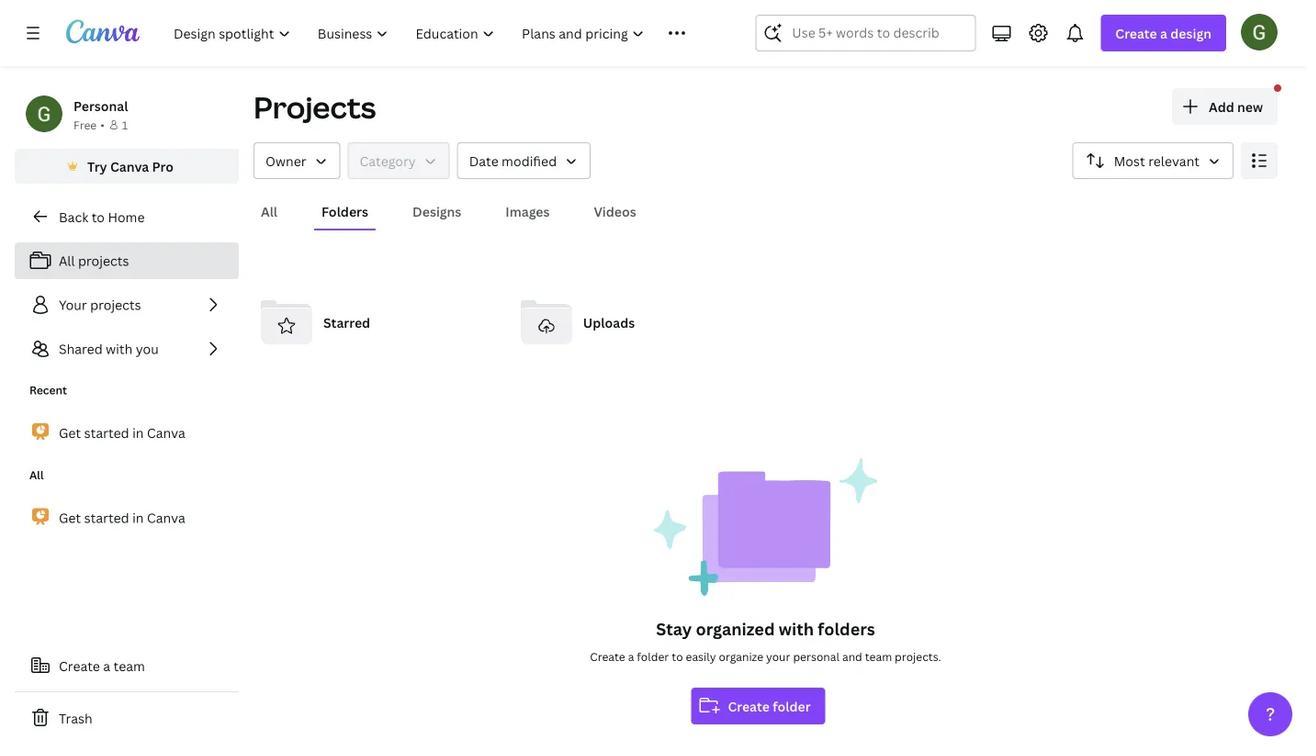 Task type: locate. For each thing, give the bounding box(es) containing it.
new
[[1237, 98, 1263, 115]]

with left you
[[106, 340, 133, 358]]

shared
[[59, 340, 103, 358]]

2 vertical spatial all
[[29, 468, 44, 483]]

create inside "dropdown button"
[[1116, 24, 1157, 42]]

1 horizontal spatial all
[[59, 252, 75, 270]]

canva for 2nd get started in canva link from the top
[[147, 509, 185, 527]]

a for design
[[1160, 24, 1168, 42]]

starred link
[[254, 289, 499, 355]]

1 vertical spatial started
[[84, 509, 129, 527]]

1 horizontal spatial team
[[865, 649, 892, 664]]

easily
[[686, 649, 716, 664]]

2 horizontal spatial a
[[1160, 24, 1168, 42]]

0 horizontal spatial folder
[[637, 649, 669, 664]]

to
[[92, 208, 105, 226], [672, 649, 683, 664]]

create folder button
[[691, 688, 825, 725]]

get started in canva link
[[15, 413, 239, 452], [15, 498, 239, 537]]

modified
[[502, 152, 557, 169]]

projects inside "link"
[[78, 252, 129, 270]]

add new
[[1209, 98, 1263, 115]]

0 vertical spatial started
[[84, 424, 129, 442]]

Date modified button
[[457, 142, 591, 179]]

free •
[[73, 117, 105, 132]]

all
[[261, 203, 277, 220], [59, 252, 75, 270], [29, 468, 44, 483]]

0 vertical spatial in
[[132, 424, 144, 442]]

try
[[87, 158, 107, 175]]

create
[[1116, 24, 1157, 42], [590, 649, 625, 664], [59, 657, 100, 675], [728, 698, 770, 715]]

2 horizontal spatial all
[[261, 203, 277, 220]]

your
[[59, 296, 87, 314]]

pro
[[152, 158, 174, 175]]

1 horizontal spatial folder
[[773, 698, 811, 715]]

with
[[106, 340, 133, 358], [779, 618, 814, 640]]

all button
[[254, 194, 285, 229]]

canva inside try canva pro button
[[110, 158, 149, 175]]

all down recent
[[29, 468, 44, 483]]

0 vertical spatial with
[[106, 340, 133, 358]]

images button
[[498, 194, 557, 229]]

with inside stay organized with folders create a folder to easily organize your personal and team projects.
[[779, 618, 814, 640]]

create a team button
[[15, 648, 239, 684]]

your projects
[[59, 296, 141, 314]]

1 vertical spatial folder
[[773, 698, 811, 715]]

0 horizontal spatial all
[[29, 468, 44, 483]]

1 horizontal spatial a
[[628, 649, 634, 664]]

create a design
[[1116, 24, 1212, 42]]

started
[[84, 424, 129, 442], [84, 509, 129, 527]]

1 vertical spatial canva
[[147, 424, 185, 442]]

1 vertical spatial get started in canva link
[[15, 498, 239, 537]]

all inside "link"
[[59, 252, 75, 270]]

gary orlando image
[[1241, 14, 1278, 50]]

create for create a design
[[1116, 24, 1157, 42]]

0 vertical spatial canva
[[110, 158, 149, 175]]

back to home
[[59, 208, 145, 226]]

2 vertical spatial canva
[[147, 509, 185, 527]]

projects
[[78, 252, 129, 270], [90, 296, 141, 314]]

designs
[[413, 203, 461, 220]]

all inside button
[[261, 203, 277, 220]]

folder
[[637, 649, 669, 664], [773, 698, 811, 715]]

projects right your
[[90, 296, 141, 314]]

0 horizontal spatial with
[[106, 340, 133, 358]]

all for all button
[[261, 203, 277, 220]]

1 vertical spatial projects
[[90, 296, 141, 314]]

a inside stay organized with folders create a folder to easily organize your personal and team projects.
[[628, 649, 634, 664]]

None search field
[[755, 15, 976, 51]]

to right back
[[92, 208, 105, 226]]

2 get started in canva from the top
[[59, 509, 185, 527]]

organized
[[696, 618, 775, 640]]

a left easily
[[628, 649, 634, 664]]

1 vertical spatial to
[[672, 649, 683, 664]]

stay
[[656, 618, 692, 640]]

all down owner
[[261, 203, 277, 220]]

uploads link
[[513, 289, 758, 355]]

trash link
[[15, 700, 239, 737]]

a inside button
[[103, 657, 110, 675]]

to inside back to home 'link'
[[92, 208, 105, 226]]

list
[[15, 243, 239, 367]]

designs button
[[405, 194, 469, 229]]

back to home link
[[15, 198, 239, 235]]

1 vertical spatial get
[[59, 509, 81, 527]]

get
[[59, 424, 81, 442], [59, 509, 81, 527]]

folders button
[[314, 194, 376, 229]]

projects for your projects
[[90, 296, 141, 314]]

team
[[865, 649, 892, 664], [113, 657, 145, 675]]

in
[[132, 424, 144, 442], [132, 509, 144, 527]]

with up your
[[779, 618, 814, 640]]

1 in from the top
[[132, 424, 144, 442]]

top level navigation element
[[162, 15, 711, 51], [162, 15, 711, 51]]

0 horizontal spatial team
[[113, 657, 145, 675]]

team right and at the right
[[865, 649, 892, 664]]

create a team
[[59, 657, 145, 675]]

folders
[[818, 618, 875, 640]]

1 horizontal spatial to
[[672, 649, 683, 664]]

1
[[122, 117, 128, 132]]

try canva pro
[[87, 158, 174, 175]]

0 horizontal spatial a
[[103, 657, 110, 675]]

a up the trash link
[[103, 657, 110, 675]]

get started in canva
[[59, 424, 185, 442], [59, 509, 185, 527]]

1 get from the top
[[59, 424, 81, 442]]

folder down stay
[[637, 649, 669, 664]]

0 vertical spatial get started in canva
[[59, 424, 185, 442]]

1 vertical spatial with
[[779, 618, 814, 640]]

all up your
[[59, 252, 75, 270]]

2 get started in canva link from the top
[[15, 498, 239, 537]]

date
[[469, 152, 499, 169]]

1 vertical spatial in
[[132, 509, 144, 527]]

a
[[1160, 24, 1168, 42], [628, 649, 634, 664], [103, 657, 110, 675]]

folder down your
[[773, 698, 811, 715]]

personal
[[793, 649, 840, 664]]

projects down the back to home
[[78, 252, 129, 270]]

a inside "dropdown button"
[[1160, 24, 1168, 42]]

canva
[[110, 158, 149, 175], [147, 424, 185, 442], [147, 509, 185, 527]]

a left design
[[1160, 24, 1168, 42]]

0 vertical spatial all
[[261, 203, 277, 220]]

trash
[[59, 710, 92, 727]]

0 vertical spatial get started in canva link
[[15, 413, 239, 452]]

0 vertical spatial to
[[92, 208, 105, 226]]

create inside stay organized with folders create a folder to easily organize your personal and team projects.
[[590, 649, 625, 664]]

1 horizontal spatial with
[[779, 618, 814, 640]]

0 vertical spatial folder
[[637, 649, 669, 664]]

2 get from the top
[[59, 509, 81, 527]]

1 get started in canva from the top
[[59, 424, 185, 442]]

team up the trash link
[[113, 657, 145, 675]]

1 vertical spatial all
[[59, 252, 75, 270]]

to left easily
[[672, 649, 683, 664]]

create a design button
[[1101, 15, 1226, 51]]

0 vertical spatial get
[[59, 424, 81, 442]]

0 vertical spatial projects
[[78, 252, 129, 270]]

1 vertical spatial get started in canva
[[59, 509, 185, 527]]

most
[[1114, 152, 1145, 169]]

0 horizontal spatial to
[[92, 208, 105, 226]]



Task type: vqa. For each thing, say whether or not it's contained in the screenshot.
folder
yes



Task type: describe. For each thing, give the bounding box(es) containing it.
your projects link
[[15, 287, 239, 323]]

add new button
[[1172, 88, 1278, 125]]

shared with you link
[[15, 331, 239, 367]]

recent
[[29, 383, 67, 398]]

canva for 2nd get started in canva link from the bottom of the page
[[147, 424, 185, 442]]

free
[[73, 117, 97, 132]]

projects
[[254, 87, 376, 127]]

all projects link
[[15, 243, 239, 279]]

projects.
[[895, 649, 941, 664]]

team inside button
[[113, 657, 145, 675]]

uploads
[[583, 314, 635, 331]]

to inside stay organized with folders create a folder to easily organize your personal and team projects.
[[672, 649, 683, 664]]

Owner button
[[254, 142, 340, 179]]

get for 2nd get started in canva link from the bottom of the page
[[59, 424, 81, 442]]

videos button
[[587, 194, 644, 229]]

folder inside create folder button
[[773, 698, 811, 715]]

relevant
[[1148, 152, 1200, 169]]

with inside "link"
[[106, 340, 133, 358]]

folder inside stay organized with folders create a folder to easily organize your personal and team projects.
[[637, 649, 669, 664]]

design
[[1171, 24, 1212, 42]]

•
[[100, 117, 105, 132]]

category
[[360, 152, 416, 169]]

team inside stay organized with folders create a folder to easily organize your personal and team projects.
[[865, 649, 892, 664]]

date modified
[[469, 152, 557, 169]]

organize
[[719, 649, 763, 664]]

videos
[[594, 203, 636, 220]]

add
[[1209, 98, 1234, 115]]

you
[[136, 340, 159, 358]]

Sort by button
[[1073, 142, 1234, 179]]

most relevant
[[1114, 152, 1200, 169]]

starred
[[323, 314, 370, 331]]

all for all projects
[[59, 252, 75, 270]]

owner
[[265, 152, 306, 169]]

and
[[842, 649, 862, 664]]

2 in from the top
[[132, 509, 144, 527]]

1 get started in canva link from the top
[[15, 413, 239, 452]]

shared with you
[[59, 340, 159, 358]]

a for team
[[103, 657, 110, 675]]

Category button
[[348, 142, 450, 179]]

create folder
[[728, 698, 811, 715]]

create for create folder
[[728, 698, 770, 715]]

back
[[59, 208, 88, 226]]

your
[[766, 649, 790, 664]]

try canva pro button
[[15, 149, 239, 184]]

stay organized with folders create a folder to easily organize your personal and team projects.
[[590, 618, 941, 664]]

home
[[108, 208, 145, 226]]

2 started from the top
[[84, 509, 129, 527]]

get for 2nd get started in canva link from the top
[[59, 509, 81, 527]]

1 started from the top
[[84, 424, 129, 442]]

folders
[[322, 203, 368, 220]]

create for create a team
[[59, 657, 100, 675]]

all projects
[[59, 252, 129, 270]]

Search search field
[[792, 16, 939, 51]]

images
[[506, 203, 550, 220]]

projects for all projects
[[78, 252, 129, 270]]

list containing all projects
[[15, 243, 239, 367]]

personal
[[73, 97, 128, 114]]



